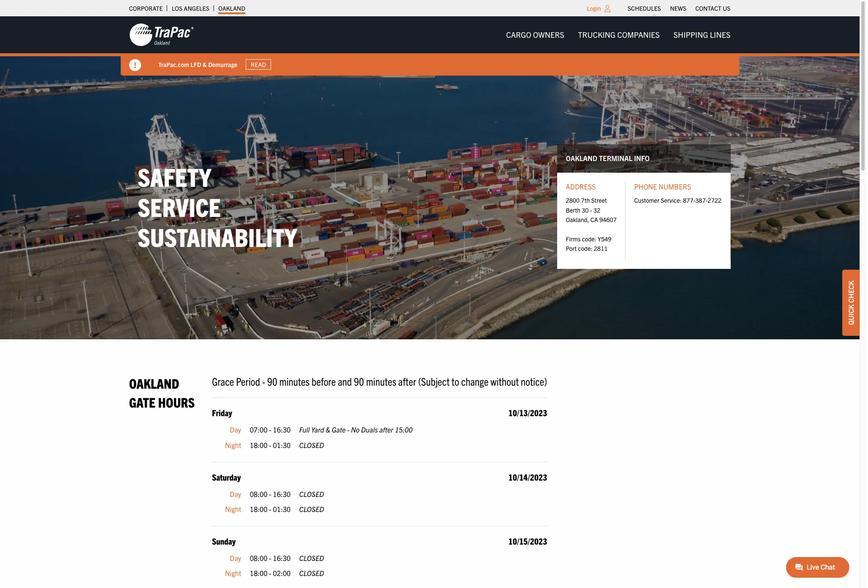 Task type: locate. For each thing, give the bounding box(es) containing it.
0 vertical spatial gate
[[129, 394, 155, 410]]

1 18:00 from the top
[[250, 441, 268, 450]]

oakland right angeles
[[219, 4, 245, 12]]

y549
[[598, 235, 612, 243]]

2 vertical spatial day
[[230, 554, 241, 563]]

2 18:00 from the top
[[250, 505, 268, 514]]

gate left no
[[332, 426, 346, 434]]

1 horizontal spatial after
[[398, 375, 416, 388]]

cargo owners
[[506, 30, 565, 40]]

numbers
[[659, 182, 692, 191]]

1 vertical spatial 18:00
[[250, 505, 268, 514]]

1 horizontal spatial &
[[326, 426, 330, 434]]

oakland terminal info
[[566, 154, 650, 162]]

lines
[[710, 30, 731, 40]]

18:00 - 01:30 for saturday
[[250, 505, 291, 514]]

contact
[[696, 4, 722, 12]]

1 vertical spatial menu bar
[[500, 26, 738, 43]]

1 08:00 from the top
[[250, 490, 268, 498]]

port
[[566, 245, 577, 252]]

owners
[[533, 30, 565, 40]]

1 08:00 - 16:30 from the top
[[250, 490, 291, 498]]

2 day from the top
[[230, 490, 241, 498]]

news
[[670, 4, 687, 12]]

18:00 for sunday
[[250, 569, 268, 578]]

1 vertical spatial &
[[326, 426, 330, 434]]

0 vertical spatial oakland
[[219, 4, 245, 12]]

-
[[590, 206, 592, 214], [262, 375, 265, 388], [269, 426, 272, 434], [347, 426, 350, 434], [269, 441, 272, 450], [269, 490, 272, 498], [269, 505, 272, 514], [269, 554, 272, 563], [269, 569, 272, 578]]

2 horizontal spatial oakland
[[566, 154, 598, 162]]

banner containing cargo owners
[[0, 16, 867, 76]]

0 horizontal spatial &
[[203, 60, 207, 68]]

oakland for oakland gate hours
[[129, 375, 179, 392]]

18:00
[[250, 441, 268, 450], [250, 505, 268, 514], [250, 569, 268, 578]]

day down saturday
[[230, 490, 241, 498]]

16:30 for friday
[[273, 426, 291, 434]]

menu bar down 'light' icon
[[500, 26, 738, 43]]

0 vertical spatial day
[[230, 426, 241, 434]]

angeles
[[184, 4, 209, 12]]

lfd
[[191, 60, 201, 68]]

1 night from the top
[[225, 441, 241, 450]]

16:30 for saturday
[[273, 490, 291, 498]]

night for friday
[[225, 441, 241, 450]]

0 vertical spatial &
[[203, 60, 207, 68]]

0 horizontal spatial oakland
[[129, 375, 179, 392]]

minutes
[[280, 375, 310, 388], [366, 375, 396, 388]]

1 16:30 from the top
[[273, 426, 291, 434]]

schedules link
[[628, 2, 661, 14]]

0 horizontal spatial 90
[[267, 375, 278, 388]]

sustainability
[[138, 221, 297, 252]]

trucking companies link
[[572, 26, 667, 43]]

1 vertical spatial 16:30
[[273, 490, 291, 498]]

2 01:30 from the top
[[273, 505, 291, 514]]

shipping lines link
[[667, 26, 738, 43]]

service:
[[661, 197, 682, 204]]

1 horizontal spatial oakland
[[219, 4, 245, 12]]

3 night from the top
[[225, 569, 241, 578]]

shipping lines
[[674, 30, 731, 40]]

banner
[[0, 16, 867, 76]]

1 horizontal spatial gate
[[332, 426, 346, 434]]

1 closed from the top
[[299, 441, 324, 450]]

0 vertical spatial 18:00
[[250, 441, 268, 450]]

2 vertical spatial oakland
[[129, 375, 179, 392]]

1 day from the top
[[230, 426, 241, 434]]

3 day from the top
[[230, 554, 241, 563]]

no
[[351, 426, 360, 434]]

closed for friday
[[299, 441, 324, 450]]

1 vertical spatial after
[[380, 426, 394, 434]]

night
[[225, 441, 241, 450], [225, 505, 241, 514], [225, 569, 241, 578]]

minutes left before in the left of the page
[[280, 375, 310, 388]]

cargo
[[506, 30, 532, 40]]

2800
[[566, 197, 580, 204]]

2 08:00 - 16:30 from the top
[[250, 554, 291, 563]]

3 16:30 from the top
[[273, 554, 291, 563]]

877-
[[683, 197, 696, 204]]

safety service sustainability
[[138, 161, 297, 252]]

10/13/2023
[[509, 408, 547, 418]]

0 horizontal spatial after
[[380, 426, 394, 434]]

1 vertical spatial 08:00
[[250, 554, 268, 563]]

90
[[267, 375, 278, 388], [354, 375, 364, 388]]

safety
[[138, 161, 211, 192]]

night for sunday
[[225, 569, 241, 578]]

oakland up address
[[566, 154, 598, 162]]

night down sunday
[[225, 569, 241, 578]]

oakland up hours
[[129, 375, 179, 392]]

16:30
[[273, 426, 291, 434], [273, 490, 291, 498], [273, 554, 291, 563]]

day
[[230, 426, 241, 434], [230, 490, 241, 498], [230, 554, 241, 563]]

02:00
[[273, 569, 291, 578]]

3 closed from the top
[[299, 505, 324, 514]]

& right the "lfd"
[[203, 60, 207, 68]]

oakland,
[[566, 216, 589, 224]]

2 18:00 - 01:30 from the top
[[250, 505, 291, 514]]

1 horizontal spatial 90
[[354, 375, 364, 388]]

day down sunday
[[230, 554, 241, 563]]

08:00 for sunday
[[250, 554, 268, 563]]

quick
[[847, 304, 856, 325]]

2 08:00 from the top
[[250, 554, 268, 563]]

18:00 - 01:30 for friday
[[250, 441, 291, 450]]

1 vertical spatial day
[[230, 490, 241, 498]]

18:00 for saturday
[[250, 505, 268, 514]]

1 vertical spatial gate
[[332, 426, 346, 434]]

night up saturday
[[225, 441, 241, 450]]

menu bar up shipping
[[624, 2, 735, 14]]

2 night from the top
[[225, 505, 241, 514]]

menu bar containing cargo owners
[[500, 26, 738, 43]]

before
[[312, 375, 336, 388]]

los angeles link
[[172, 2, 209, 14]]

full
[[299, 426, 310, 434]]

2 minutes from the left
[[366, 375, 396, 388]]

2 vertical spatial night
[[225, 569, 241, 578]]

oakland for oakland terminal info
[[566, 154, 598, 162]]

notice)
[[521, 375, 547, 388]]

18:00 for friday
[[250, 441, 268, 450]]

2 16:30 from the top
[[273, 490, 291, 498]]

1 horizontal spatial minutes
[[366, 375, 396, 388]]

info
[[634, 154, 650, 162]]

code: right port
[[578, 245, 593, 252]]

night for saturday
[[225, 505, 241, 514]]

customer
[[635, 197, 660, 204]]

&
[[203, 60, 207, 68], [326, 426, 330, 434]]

night down saturday
[[225, 505, 241, 514]]

- inside 2800 7th street berth 30 - 32 oakland, ca 94607
[[590, 206, 592, 214]]

menu bar
[[624, 2, 735, 14], [500, 26, 738, 43]]

3 18:00 from the top
[[250, 569, 268, 578]]

gate
[[129, 394, 155, 410], [332, 426, 346, 434]]

day down friday
[[230, 426, 241, 434]]

& for gate
[[326, 426, 330, 434]]

1 vertical spatial oakland
[[566, 154, 598, 162]]

after left (subject
[[398, 375, 416, 388]]

after right duals
[[380, 426, 394, 434]]

friday
[[212, 408, 232, 418]]

1 vertical spatial 01:30
[[273, 505, 291, 514]]

7th
[[581, 197, 590, 204]]

1 vertical spatial 18:00 - 01:30
[[250, 505, 291, 514]]

to
[[452, 375, 459, 388]]

4 closed from the top
[[299, 554, 324, 563]]

90 right period
[[267, 375, 278, 388]]

2 vertical spatial 16:30
[[273, 554, 291, 563]]

90 right and
[[354, 375, 364, 388]]

gate left hours
[[129, 394, 155, 410]]

cargo owners link
[[500, 26, 572, 43]]

0 vertical spatial menu bar
[[624, 2, 735, 14]]

grace period - 90 minutes before and 90 minutes after (subject to change without notice)
[[212, 375, 547, 388]]

01:30
[[273, 441, 291, 450], [273, 505, 291, 514]]

0 vertical spatial 08:00
[[250, 490, 268, 498]]

los
[[172, 4, 183, 12]]

after
[[398, 375, 416, 388], [380, 426, 394, 434]]

0 vertical spatial 01:30
[[273, 441, 291, 450]]

check
[[847, 281, 856, 303]]

oakland inside oakland gate hours
[[129, 375, 179, 392]]

1 01:30 from the top
[[273, 441, 291, 450]]

code: up 2811
[[582, 235, 597, 243]]

18:00 - 02:00
[[250, 569, 291, 578]]

1 18:00 - 01:30 from the top
[[250, 441, 291, 450]]

1 vertical spatial 08:00 - 16:30
[[250, 554, 291, 563]]

service
[[138, 191, 221, 222]]

saturday
[[212, 472, 241, 483]]

0 vertical spatial night
[[225, 441, 241, 450]]

2 vertical spatial 18:00
[[250, 569, 268, 578]]

0 horizontal spatial gate
[[129, 394, 155, 410]]

2800 7th street berth 30 - 32 oakland, ca 94607
[[566, 197, 617, 224]]

0 horizontal spatial minutes
[[280, 375, 310, 388]]

quick check
[[847, 281, 856, 325]]

trapac.com lfd & demurrage
[[158, 60, 237, 68]]

& for demurrage
[[203, 60, 207, 68]]

0 vertical spatial 16:30
[[273, 426, 291, 434]]

closed
[[299, 441, 324, 450], [299, 490, 324, 498], [299, 505, 324, 514], [299, 554, 324, 563], [299, 569, 324, 578]]

5 closed from the top
[[299, 569, 324, 578]]

trapac.com
[[158, 60, 189, 68]]

day for friday
[[230, 426, 241, 434]]

2 closed from the top
[[299, 490, 324, 498]]

0 vertical spatial 18:00 - 01:30
[[250, 441, 291, 450]]

& right yard
[[326, 426, 330, 434]]

1 vertical spatial night
[[225, 505, 241, 514]]

oakland
[[219, 4, 245, 12], [566, 154, 598, 162], [129, 375, 179, 392]]

08:00
[[250, 490, 268, 498], [250, 554, 268, 563]]

minutes right and
[[366, 375, 396, 388]]

0 vertical spatial 08:00 - 16:30
[[250, 490, 291, 498]]



Task type: vqa. For each thing, say whether or not it's contained in the screenshot.
The Shipping Lines link on the top right of page
yes



Task type: describe. For each thing, give the bounding box(es) containing it.
menu bar inside banner
[[500, 26, 738, 43]]

us
[[723, 4, 731, 12]]

schedules
[[628, 4, 661, 12]]

read
[[251, 61, 266, 68]]

2722
[[708, 197, 722, 204]]

15:00
[[395, 426, 413, 434]]

16:30 for sunday
[[273, 554, 291, 563]]

oakland for oakland
[[219, 4, 245, 12]]

contact us link
[[696, 2, 731, 14]]

1 90 from the left
[[267, 375, 278, 388]]

contact us
[[696, 4, 731, 12]]

address
[[566, 182, 596, 191]]

07:00 - 16:30
[[250, 426, 291, 434]]

(subject
[[418, 375, 450, 388]]

login
[[587, 4, 601, 12]]

terminal
[[599, 154, 633, 162]]

closed for saturday
[[299, 505, 324, 514]]

32
[[594, 206, 601, 214]]

without
[[491, 375, 519, 388]]

oakland gate hours
[[129, 375, 195, 410]]

trucking
[[578, 30, 616, 40]]

phone numbers
[[635, 182, 692, 191]]

solid image
[[129, 59, 141, 71]]

1 vertical spatial code:
[[578, 245, 593, 252]]

gate inside oakland gate hours
[[129, 394, 155, 410]]

light image
[[605, 5, 611, 12]]

firms code:  y549 port code:  2811
[[566, 235, 612, 252]]

los angeles
[[172, 4, 209, 12]]

period
[[236, 375, 260, 388]]

10/15/2023
[[509, 536, 547, 547]]

2811
[[594, 245, 608, 252]]

oakland image
[[129, 23, 194, 47]]

hours
[[158, 394, 195, 410]]

corporate link
[[129, 2, 163, 14]]

day for saturday
[[230, 490, 241, 498]]

30
[[582, 206, 589, 214]]

0 vertical spatial code:
[[582, 235, 597, 243]]

08:00 - 16:30 for saturday
[[250, 490, 291, 498]]

01:30 for friday
[[273, 441, 291, 450]]

ca
[[591, 216, 598, 224]]

phone
[[635, 182, 657, 191]]

oakland link
[[219, 2, 245, 14]]

menu bar containing schedules
[[624, 2, 735, 14]]

street
[[592, 197, 607, 204]]

1 minutes from the left
[[280, 375, 310, 388]]

01:30 for saturday
[[273, 505, 291, 514]]

10/14/2023
[[509, 472, 547, 483]]

change
[[461, 375, 489, 388]]

sunday
[[212, 536, 236, 547]]

firms
[[566, 235, 581, 243]]

yard
[[311, 426, 324, 434]]

duals
[[361, 426, 378, 434]]

news link
[[670, 2, 687, 14]]

08:00 - 16:30 for sunday
[[250, 554, 291, 563]]

and
[[338, 375, 352, 388]]

0 vertical spatial after
[[398, 375, 416, 388]]

94607
[[600, 216, 617, 224]]

login link
[[587, 4, 601, 12]]

berth
[[566, 206, 581, 214]]

read link
[[246, 59, 271, 70]]

08:00 for saturday
[[250, 490, 268, 498]]

2 90 from the left
[[354, 375, 364, 388]]

quick check link
[[843, 270, 860, 336]]

07:00
[[250, 426, 268, 434]]

companies
[[618, 30, 660, 40]]

closed for sunday
[[299, 569, 324, 578]]

387-
[[696, 197, 708, 204]]

shipping
[[674, 30, 709, 40]]

customer service: 877-387-2722
[[635, 197, 722, 204]]

grace
[[212, 375, 234, 388]]

day for sunday
[[230, 554, 241, 563]]

corporate
[[129, 4, 163, 12]]

trucking companies
[[578, 30, 660, 40]]

demurrage
[[208, 60, 237, 68]]

full yard & gate - no duals after 15:00
[[299, 426, 413, 434]]



